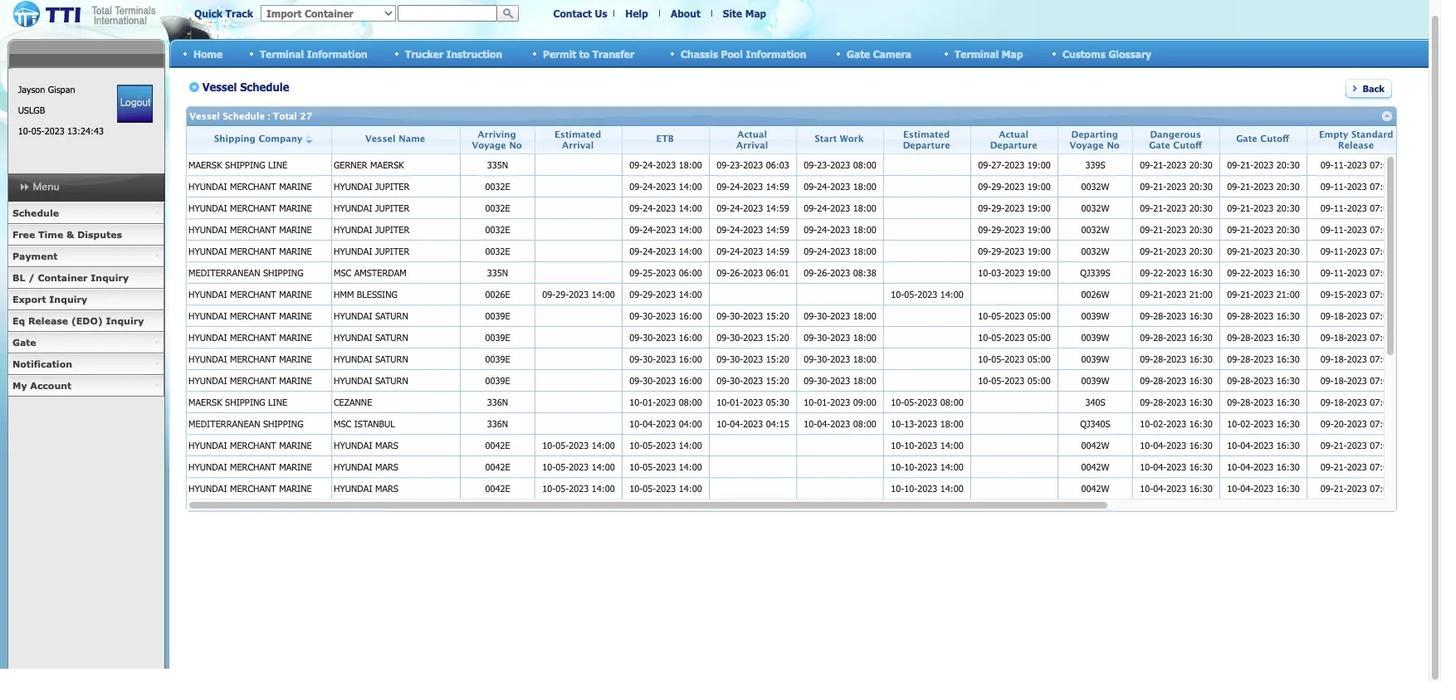 Task type: describe. For each thing, give the bounding box(es) containing it.
instruction
[[446, 48, 502, 59]]

1 vertical spatial inquiry
[[49, 294, 87, 305]]

site map
[[723, 7, 766, 19]]

map for terminal map
[[1002, 48, 1023, 59]]

trucker instruction
[[405, 48, 502, 59]]

bl / container inquiry link
[[7, 267, 164, 289]]

eq release (edo) inquiry link
[[7, 311, 164, 332]]

quick
[[194, 7, 223, 19]]

time
[[38, 229, 63, 240]]

1 information from the left
[[307, 48, 368, 59]]

contact us link
[[553, 7, 607, 19]]

transfer
[[593, 48, 635, 59]]

export inquiry link
[[7, 289, 164, 311]]

terminal for terminal information
[[260, 48, 304, 59]]

/
[[28, 272, 35, 283]]

bl / container inquiry
[[12, 272, 129, 283]]

terminal information
[[260, 48, 368, 59]]

customs glossary
[[1063, 48, 1152, 59]]

contact
[[553, 7, 592, 19]]

trucker
[[405, 48, 443, 59]]

home
[[193, 48, 223, 59]]

free time & disputes
[[12, 229, 122, 240]]

permit
[[543, 48, 576, 59]]

chassis
[[681, 48, 718, 59]]

eq release (edo) inquiry
[[12, 316, 144, 326]]

disputes
[[77, 229, 122, 240]]

customs
[[1063, 48, 1106, 59]]

pool
[[721, 48, 743, 59]]

schedule link
[[7, 203, 164, 224]]

gispan
[[48, 84, 75, 95]]

terminal for terminal map
[[955, 48, 999, 59]]

05-
[[31, 125, 45, 136]]

13:24:43
[[67, 125, 104, 136]]

gate for gate camera
[[847, 48, 870, 59]]

(edo)
[[71, 316, 103, 326]]

contact us
[[553, 7, 607, 19]]

uslgb
[[18, 105, 45, 115]]

account
[[30, 380, 71, 391]]

chassis pool information
[[681, 48, 807, 59]]

release
[[28, 316, 68, 326]]

quick track
[[194, 7, 253, 19]]



Task type: locate. For each thing, give the bounding box(es) containing it.
1 horizontal spatial terminal
[[955, 48, 999, 59]]

glossary
[[1109, 48, 1152, 59]]

0 horizontal spatial information
[[307, 48, 368, 59]]

free
[[12, 229, 35, 240]]

gate
[[847, 48, 870, 59], [12, 337, 36, 348]]

0 horizontal spatial map
[[745, 7, 766, 19]]

0 vertical spatial gate
[[847, 48, 870, 59]]

my account
[[12, 380, 71, 391]]

to
[[579, 48, 590, 59]]

help link
[[625, 7, 648, 19]]

0 horizontal spatial gate
[[12, 337, 36, 348]]

about link
[[671, 7, 701, 19]]

0 vertical spatial inquiry
[[91, 272, 129, 283]]

1 horizontal spatial gate
[[847, 48, 870, 59]]

site map link
[[723, 7, 766, 19]]

camera
[[873, 48, 912, 59]]

notification
[[12, 359, 72, 369]]

help
[[625, 7, 648, 19]]

payment link
[[7, 246, 164, 267]]

login image
[[117, 85, 153, 123]]

1 vertical spatial gate
[[12, 337, 36, 348]]

map for site map
[[745, 7, 766, 19]]

notification link
[[7, 354, 164, 375]]

2 terminal from the left
[[955, 48, 999, 59]]

inquiry down bl / container inquiry
[[49, 294, 87, 305]]

0 horizontal spatial terminal
[[260, 48, 304, 59]]

track
[[226, 7, 253, 19]]

about
[[671, 7, 701, 19]]

us
[[595, 7, 607, 19]]

bl
[[12, 272, 25, 283]]

free time & disputes link
[[7, 224, 164, 246]]

eq
[[12, 316, 25, 326]]

2023
[[45, 125, 64, 136]]

export
[[12, 294, 46, 305]]

container
[[38, 272, 88, 283]]

2 information from the left
[[746, 48, 807, 59]]

information
[[307, 48, 368, 59], [746, 48, 807, 59]]

inquiry
[[91, 272, 129, 283], [49, 294, 87, 305], [106, 316, 144, 326]]

1 vertical spatial map
[[1002, 48, 1023, 59]]

jayson gispan
[[18, 84, 75, 95]]

payment
[[12, 251, 58, 262]]

map left customs
[[1002, 48, 1023, 59]]

1 terminal from the left
[[260, 48, 304, 59]]

None text field
[[398, 5, 497, 22]]

1 horizontal spatial map
[[1002, 48, 1023, 59]]

my account link
[[7, 375, 164, 397]]

terminal
[[260, 48, 304, 59], [955, 48, 999, 59]]

gate down eq
[[12, 337, 36, 348]]

gate camera
[[847, 48, 912, 59]]

export inquiry
[[12, 294, 87, 305]]

inquiry for container
[[91, 272, 129, 283]]

inquiry for (edo)
[[106, 316, 144, 326]]

map right site
[[745, 7, 766, 19]]

terminal map
[[955, 48, 1023, 59]]

0 vertical spatial map
[[745, 7, 766, 19]]

inquiry right (edo)
[[106, 316, 144, 326]]

10-
[[18, 125, 31, 136]]

1 horizontal spatial information
[[746, 48, 807, 59]]

permit to transfer
[[543, 48, 635, 59]]

my
[[12, 380, 27, 391]]

gate link
[[7, 332, 164, 354]]

site
[[723, 7, 742, 19]]

2 vertical spatial inquiry
[[106, 316, 144, 326]]

inquiry down "payment" link
[[91, 272, 129, 283]]

10-05-2023 13:24:43
[[18, 125, 104, 136]]

&
[[66, 229, 74, 240]]

jayson
[[18, 84, 45, 95]]

gate for gate
[[12, 337, 36, 348]]

schedule
[[12, 208, 59, 218]]

gate left camera
[[847, 48, 870, 59]]

map
[[745, 7, 766, 19], [1002, 48, 1023, 59]]



Task type: vqa. For each thing, say whether or not it's contained in the screenshot.
11-
no



